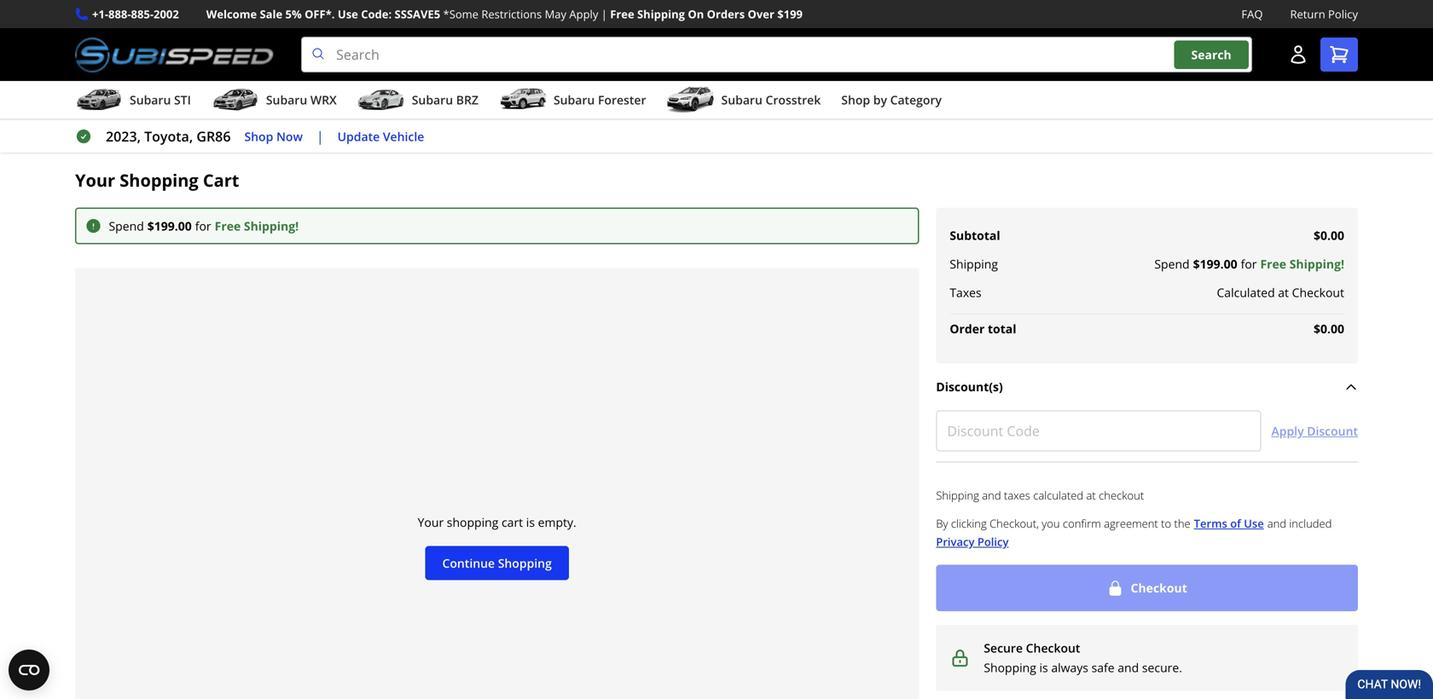 Task type: describe. For each thing, give the bounding box(es) containing it.
discount(s)
[[937, 379, 1004, 395]]

welcome
[[206, 6, 257, 22]]

sssave5
[[395, 6, 441, 22]]

1 horizontal spatial shipping!
[[1290, 256, 1345, 272]]

subaru forester button
[[499, 85, 647, 119]]

0 vertical spatial spend $ 199.00 for free shipping!
[[109, 218, 299, 234]]

by clicking checkout, you confirm agreement to the terms of use and included privacy policy
[[937, 516, 1333, 550]]

a subaru crosstrek thumbnail image image
[[667, 87, 715, 113]]

2023, toyota, gr86
[[106, 127, 231, 146]]

update vehicle button
[[338, 127, 425, 146]]

privacy policy link
[[937, 533, 1009, 552]]

$0.00 for subtotal
[[1314, 228, 1345, 244]]

off*.
[[305, 6, 335, 22]]

0 vertical spatial at
[[1279, 285, 1290, 301]]

subaru brz
[[412, 92, 479, 108]]

included
[[1290, 516, 1333, 532]]

a subaru brz thumbnail image image
[[357, 87, 405, 113]]

0 vertical spatial |
[[602, 6, 608, 22]]

vehicle
[[383, 128, 425, 144]]

secure.
[[1143, 660, 1183, 676]]

2023,
[[106, 127, 141, 146]]

code:
[[361, 6, 392, 22]]

0 horizontal spatial free
[[215, 218, 241, 234]]

return
[[1291, 6, 1326, 22]]

button image
[[1289, 44, 1309, 65]]

search input field
[[301, 37, 1253, 73]]

checkout inside secure checkout shopping is always safe and secure.
[[1027, 641, 1081, 657]]

taxes
[[1005, 488, 1031, 503]]

885-
[[131, 6, 154, 22]]

1 vertical spatial spend
[[1155, 256, 1190, 272]]

taxes
[[950, 285, 982, 301]]

brz
[[456, 92, 479, 108]]

shopping
[[447, 515, 499, 531]]

and inside secure checkout shopping is always safe and secure.
[[1118, 660, 1140, 676]]

calculated
[[1218, 285, 1276, 301]]

crosstrek
[[766, 92, 821, 108]]

5%
[[286, 6, 302, 22]]

by
[[937, 516, 949, 532]]

continue
[[443, 556, 495, 572]]

sale
[[260, 6, 283, 22]]

use inside by clicking checkout, you confirm agreement to the terms of use and included privacy policy
[[1245, 516, 1265, 532]]

shipping and taxes calculated at checkout
[[937, 488, 1145, 503]]

your shopping cart
[[75, 169, 239, 192]]

orders
[[707, 6, 745, 22]]

is for always
[[1040, 660, 1049, 676]]

order
[[950, 321, 985, 337]]

wrx
[[311, 92, 337, 108]]

search
[[1192, 46, 1232, 63]]

shop by category button
[[842, 85, 942, 119]]

*some
[[443, 6, 479, 22]]

checkout inside button
[[1131, 580, 1188, 597]]

subaru crosstrek
[[722, 92, 821, 108]]

safe
[[1092, 660, 1115, 676]]

agreement
[[1105, 516, 1159, 532]]

subaru brz button
[[357, 85, 479, 119]]

always
[[1052, 660, 1089, 676]]

+1-888-885-2002
[[92, 6, 179, 22]]

you
[[1042, 516, 1061, 532]]

continue shopping button
[[425, 547, 569, 581]]

0 vertical spatial shipping
[[638, 6, 685, 22]]

+1-888-885-2002 link
[[92, 5, 179, 23]]

the
[[1175, 516, 1191, 532]]

subaru for subaru sti
[[130, 92, 171, 108]]

search button
[[1175, 40, 1249, 69]]

$0.00 for order total
[[1314, 321, 1345, 337]]

calculated
[[1034, 488, 1084, 503]]

your shopping cart is empty.
[[418, 515, 577, 531]]

0 horizontal spatial and
[[983, 488, 1002, 503]]

open widget image
[[9, 650, 50, 691]]

terms of use link
[[1195, 515, 1265, 533]]

a subaru forester thumbnail image image
[[499, 87, 547, 113]]

cart
[[502, 515, 523, 531]]

subaru sti
[[130, 92, 191, 108]]

your for your shopping cart
[[75, 169, 115, 192]]

sti
[[174, 92, 191, 108]]

1 horizontal spatial spend $ 199.00 for free shipping!
[[1155, 256, 1345, 272]]

888-
[[108, 6, 131, 22]]

subaru forester
[[554, 92, 647, 108]]

Discount Code field
[[937, 411, 1262, 452]]

confirm
[[1063, 516, 1102, 532]]

0 horizontal spatial spend
[[109, 218, 144, 234]]

subtotal
[[950, 228, 1001, 244]]

category
[[891, 92, 942, 108]]

order total
[[950, 321, 1017, 337]]

update vehicle
[[338, 128, 425, 144]]

total
[[988, 321, 1017, 337]]

privacy
[[937, 535, 975, 550]]



Task type: locate. For each thing, give the bounding box(es) containing it.
restrictions
[[482, 6, 542, 22]]

0 vertical spatial $0.00
[[1314, 228, 1345, 244]]

checkout down by clicking checkout, you confirm agreement to the terms of use and included privacy policy
[[1131, 580, 1188, 597]]

$0.00 down calculated at checkout
[[1314, 321, 1345, 337]]

0 horizontal spatial |
[[317, 127, 324, 146]]

0 horizontal spatial checkout
[[1027, 641, 1081, 657]]

is left always at the right
[[1040, 660, 1049, 676]]

2 horizontal spatial shopping
[[984, 660, 1037, 676]]

and left taxes
[[983, 488, 1002, 503]]

subaru sti button
[[75, 85, 191, 119]]

spend $ 199.00 for free shipping! down the 'cart'
[[109, 218, 299, 234]]

forester
[[598, 92, 647, 108]]

1 horizontal spatial shop
[[842, 92, 871, 108]]

199.00 up calculated
[[1201, 256, 1238, 272]]

checkout
[[1293, 285, 1345, 301], [1131, 580, 1188, 597], [1027, 641, 1081, 657]]

faq link
[[1242, 5, 1264, 23]]

0 horizontal spatial shopping
[[120, 169, 199, 192]]

free down the 'cart'
[[215, 218, 241, 234]]

shop by category
[[842, 92, 942, 108]]

1 vertical spatial policy
[[978, 535, 1009, 550]]

0 vertical spatial shipping!
[[244, 218, 299, 234]]

0 vertical spatial spend
[[109, 218, 144, 234]]

0 vertical spatial use
[[338, 6, 358, 22]]

1 vertical spatial shopping
[[498, 556, 552, 572]]

1 horizontal spatial at
[[1279, 285, 1290, 301]]

for up calculated
[[1242, 256, 1258, 272]]

0 vertical spatial $
[[147, 218, 154, 234]]

| right apply
[[602, 6, 608, 22]]

shopping down 2023, toyota, gr86
[[120, 169, 199, 192]]

2 vertical spatial free
[[1261, 256, 1287, 272]]

and
[[983, 488, 1002, 503], [1268, 516, 1287, 532], [1118, 660, 1140, 676]]

your for your shopping cart is empty.
[[418, 515, 444, 531]]

shop now
[[245, 128, 303, 144]]

2 vertical spatial shipping
[[937, 488, 980, 503]]

subaru for subaru crosstrek
[[722, 92, 763, 108]]

| right now
[[317, 127, 324, 146]]

0 vertical spatial checkout
[[1293, 285, 1345, 301]]

free up calculated at checkout
[[1261, 256, 1287, 272]]

is inside secure checkout shopping is always safe and secure.
[[1040, 660, 1049, 676]]

199.00
[[154, 218, 192, 234], [1201, 256, 1238, 272]]

subaru wrx button
[[212, 85, 337, 119]]

shopping inside button
[[498, 556, 552, 572]]

1 vertical spatial your
[[418, 515, 444, 531]]

welcome sale 5% off*. use code: sssave5 *some restrictions may apply | free shipping on orders over $199
[[206, 6, 803, 22]]

faq
[[1242, 6, 1264, 22]]

shipping left on
[[638, 6, 685, 22]]

at right calculated
[[1279, 285, 1290, 301]]

continue shopping
[[443, 556, 552, 572]]

subispeed logo image
[[75, 37, 274, 73]]

toyota,
[[144, 127, 193, 146]]

discount(s) button
[[937, 378, 1359, 397]]

spend $ 199.00 for free shipping!
[[109, 218, 299, 234], [1155, 256, 1345, 272]]

1 vertical spatial shipping
[[950, 256, 999, 272]]

clicking
[[952, 516, 987, 532]]

|
[[602, 6, 608, 22], [317, 127, 324, 146]]

1 vertical spatial shipping!
[[1290, 256, 1345, 272]]

calculated at checkout
[[1218, 285, 1345, 301]]

0 horizontal spatial policy
[[978, 535, 1009, 550]]

2 subaru from the left
[[266, 92, 307, 108]]

$0.00
[[1314, 228, 1345, 244], [1314, 321, 1345, 337]]

1 horizontal spatial for
[[1242, 256, 1258, 272]]

subaru up now
[[266, 92, 307, 108]]

0 vertical spatial shop
[[842, 92, 871, 108]]

0 vertical spatial and
[[983, 488, 1002, 503]]

shopping down secure
[[984, 660, 1037, 676]]

2 $0.00 from the top
[[1314, 321, 1345, 337]]

1 subaru from the left
[[130, 92, 171, 108]]

now
[[277, 128, 303, 144]]

0 vertical spatial your
[[75, 169, 115, 192]]

subaru left the sti
[[130, 92, 171, 108]]

shipping for shipping
[[950, 256, 999, 272]]

0 vertical spatial 199.00
[[154, 218, 192, 234]]

1 horizontal spatial spend
[[1155, 256, 1190, 272]]

0 vertical spatial free
[[610, 6, 635, 22]]

1 vertical spatial for
[[1242, 256, 1258, 272]]

2 vertical spatial shopping
[[984, 660, 1037, 676]]

shopping
[[120, 169, 199, 192], [498, 556, 552, 572], [984, 660, 1037, 676]]

1 horizontal spatial checkout
[[1131, 580, 1188, 597]]

apply
[[570, 6, 599, 22]]

checkout
[[1099, 488, 1145, 503]]

0 vertical spatial policy
[[1329, 6, 1359, 22]]

shipping for shipping and taxes calculated at checkout
[[937, 488, 980, 503]]

shop left now
[[245, 128, 273, 144]]

shop for shop now
[[245, 128, 273, 144]]

subaru
[[130, 92, 171, 108], [266, 92, 307, 108], [412, 92, 453, 108], [554, 92, 595, 108], [722, 92, 763, 108]]

is for empty.
[[526, 515, 535, 531]]

of
[[1231, 516, 1242, 532]]

policy down checkout,
[[978, 535, 1009, 550]]

your
[[75, 169, 115, 192], [418, 515, 444, 531]]

subaru left 'forester'
[[554, 92, 595, 108]]

use right the of
[[1245, 516, 1265, 532]]

0 horizontal spatial is
[[526, 515, 535, 531]]

shipping!
[[244, 218, 299, 234], [1290, 256, 1345, 272]]

$0.00 up calculated at checkout
[[1314, 228, 1345, 244]]

checkout right calculated
[[1293, 285, 1345, 301]]

0 horizontal spatial spend $ 199.00 for free shipping!
[[109, 218, 299, 234]]

1 vertical spatial 199.00
[[1201, 256, 1238, 272]]

subaru left brz
[[412, 92, 453, 108]]

1 vertical spatial $
[[1194, 256, 1201, 272]]

subaru wrx
[[266, 92, 337, 108]]

use right the off*.
[[338, 6, 358, 22]]

1 horizontal spatial |
[[602, 6, 608, 22]]

free right apply
[[610, 6, 635, 22]]

2 vertical spatial checkout
[[1027, 641, 1081, 657]]

+1-
[[92, 6, 108, 22]]

your down "2023,"
[[75, 169, 115, 192]]

2 horizontal spatial checkout
[[1293, 285, 1345, 301]]

1 vertical spatial checkout
[[1131, 580, 1188, 597]]

0 vertical spatial is
[[526, 515, 535, 531]]

1 horizontal spatial 199.00
[[1201, 256, 1238, 272]]

4 subaru from the left
[[554, 92, 595, 108]]

free
[[610, 6, 635, 22], [215, 218, 241, 234], [1261, 256, 1287, 272]]

1 vertical spatial use
[[1245, 516, 1265, 532]]

policy right 'return'
[[1329, 6, 1359, 22]]

use
[[338, 6, 358, 22], [1245, 516, 1265, 532]]

1 vertical spatial is
[[1040, 660, 1049, 676]]

shopping inside secure checkout shopping is always safe and secure.
[[984, 660, 1037, 676]]

gr86
[[197, 127, 231, 146]]

for down the 'cart'
[[195, 218, 211, 234]]

2002
[[154, 6, 179, 22]]

and left included
[[1268, 516, 1287, 532]]

subaru crosstrek button
[[667, 85, 821, 119]]

to
[[1162, 516, 1172, 532]]

shop for shop by category
[[842, 92, 871, 108]]

1 vertical spatial |
[[317, 127, 324, 146]]

a subaru wrx thumbnail image image
[[212, 87, 259, 113]]

empty.
[[538, 515, 577, 531]]

checkout,
[[990, 516, 1040, 532]]

$
[[147, 218, 154, 234], [1194, 256, 1201, 272]]

checkout up always at the right
[[1027, 641, 1081, 657]]

0 vertical spatial shopping
[[120, 169, 199, 192]]

1 horizontal spatial use
[[1245, 516, 1265, 532]]

shopping for continue
[[498, 556, 552, 572]]

1 horizontal spatial shopping
[[498, 556, 552, 572]]

2 vertical spatial and
[[1118, 660, 1140, 676]]

1 vertical spatial at
[[1087, 488, 1097, 503]]

terms
[[1195, 516, 1228, 532]]

5 subaru from the left
[[722, 92, 763, 108]]

1 horizontal spatial and
[[1118, 660, 1140, 676]]

at up confirm
[[1087, 488, 1097, 503]]

199.00 down the your shopping cart
[[154, 218, 192, 234]]

secure checkout shopping is always safe and secure.
[[984, 641, 1183, 676]]

at
[[1279, 285, 1290, 301], [1087, 488, 1097, 503]]

secure
[[984, 641, 1023, 657]]

1 vertical spatial spend $ 199.00 for free shipping!
[[1155, 256, 1345, 272]]

shop left by
[[842, 92, 871, 108]]

$199
[[778, 6, 803, 22]]

0 horizontal spatial for
[[195, 218, 211, 234]]

1 vertical spatial and
[[1268, 516, 1287, 532]]

1 vertical spatial shop
[[245, 128, 273, 144]]

shipping down subtotal
[[950, 256, 999, 272]]

on
[[688, 6, 704, 22]]

2 horizontal spatial free
[[1261, 256, 1287, 272]]

3 subaru from the left
[[412, 92, 453, 108]]

0 horizontal spatial use
[[338, 6, 358, 22]]

0 horizontal spatial at
[[1087, 488, 1097, 503]]

checkout button
[[937, 565, 1359, 612]]

1 horizontal spatial $
[[1194, 256, 1201, 272]]

and inside by clicking checkout, you confirm agreement to the terms of use and included privacy policy
[[1268, 516, 1287, 532]]

0 vertical spatial for
[[195, 218, 211, 234]]

spend $ 199.00 for free shipping! up calculated
[[1155, 256, 1345, 272]]

a subaru sti thumbnail image image
[[75, 87, 123, 113]]

0 horizontal spatial your
[[75, 169, 115, 192]]

may
[[545, 6, 567, 22]]

1 $0.00 from the top
[[1314, 228, 1345, 244]]

0 horizontal spatial shop
[[245, 128, 273, 144]]

cart
[[203, 169, 239, 192]]

shop now link
[[245, 127, 303, 146]]

by
[[874, 92, 888, 108]]

0 horizontal spatial 199.00
[[154, 218, 192, 234]]

update
[[338, 128, 380, 144]]

subaru right a subaru crosstrek thumbnail image
[[722, 92, 763, 108]]

shop
[[842, 92, 871, 108], [245, 128, 273, 144]]

0 horizontal spatial shipping!
[[244, 218, 299, 234]]

your left shopping on the bottom left of the page
[[418, 515, 444, 531]]

shipping up clicking
[[937, 488, 980, 503]]

1 horizontal spatial is
[[1040, 660, 1049, 676]]

subaru for subaru forester
[[554, 92, 595, 108]]

and right safe
[[1118, 660, 1140, 676]]

is right cart
[[526, 515, 535, 531]]

1 horizontal spatial policy
[[1329, 6, 1359, 22]]

subaru for subaru wrx
[[266, 92, 307, 108]]

return policy
[[1291, 6, 1359, 22]]

shopping for your
[[120, 169, 199, 192]]

return policy link
[[1291, 5, 1359, 23]]

1 vertical spatial $0.00
[[1314, 321, 1345, 337]]

shopping down cart
[[498, 556, 552, 572]]

1 horizontal spatial your
[[418, 515, 444, 531]]

2 horizontal spatial and
[[1268, 516, 1287, 532]]

over
[[748, 6, 775, 22]]

0 horizontal spatial $
[[147, 218, 154, 234]]

1 vertical spatial free
[[215, 218, 241, 234]]

1 horizontal spatial free
[[610, 6, 635, 22]]

shipping
[[638, 6, 685, 22], [950, 256, 999, 272], [937, 488, 980, 503]]

subaru for subaru brz
[[412, 92, 453, 108]]

shop inside "dropdown button"
[[842, 92, 871, 108]]

policy inside by clicking checkout, you confirm agreement to the terms of use and included privacy policy
[[978, 535, 1009, 550]]



Task type: vqa. For each thing, say whether or not it's contained in the screenshot.


